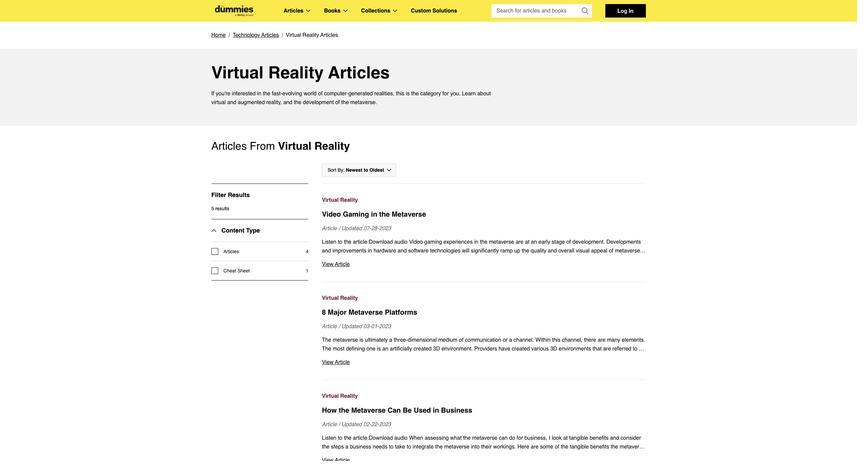 Task type: describe. For each thing, give the bounding box(es) containing it.
view article for major
[[322, 359, 350, 365]]

1 and from the left
[[227, 99, 236, 105]]

reality,
[[266, 99, 282, 105]]

the down evolving
[[294, 99, 302, 105]]

01-
[[371, 324, 379, 330]]

home
[[211, 32, 226, 38]]

realities,
[[375, 91, 395, 97]]

in inside if you're interested in the fast-evolving world of computer-generated realities, this is the category for you. learn about virtual and augmented reality, and the development of the metaverse.
[[257, 91, 261, 97]]

articles up generated
[[328, 63, 390, 82]]

view article link for 8 major metaverse platforms
[[322, 358, 646, 367]]

28-
[[371, 225, 379, 232]]

articles left open article categories icon
[[284, 8, 304, 14]]

you're
[[216, 91, 231, 97]]

content type
[[222, 227, 260, 234]]

you.
[[451, 91, 461, 97]]

video gaming in the metaverse
[[322, 210, 426, 218]]

2 vertical spatial in
[[433, 406, 439, 414]]

how
[[322, 406, 337, 414]]

world
[[304, 91, 317, 97]]

fast-
[[272, 91, 283, 97]]

22-
[[371, 422, 379, 428]]

used
[[414, 406, 431, 414]]

8
[[322, 308, 326, 316]]

cookie consent banner dialog
[[0, 437, 858, 461]]

sort by: newest to oldest
[[328, 167, 384, 173]]

category
[[421, 91, 441, 97]]

how the metaverse can be used in business
[[322, 406, 473, 414]]

computer-
[[324, 91, 349, 97]]

2023 for can
[[379, 422, 391, 428]]

sort
[[328, 167, 337, 173]]

to
[[364, 167, 368, 173]]

1 horizontal spatial of
[[336, 99, 340, 105]]

about
[[478, 91, 491, 97]]

by:
[[338, 167, 345, 173]]

major
[[328, 308, 347, 316]]

article for major
[[322, 324, 337, 330]]

evolving
[[283, 91, 302, 97]]

Search for articles and books text field
[[492, 4, 579, 18]]

view for video
[[322, 261, 334, 267]]

metaverse.
[[351, 99, 377, 105]]

sheet
[[238, 268, 250, 273]]

development
[[303, 99, 334, 105]]

8 major metaverse platforms link
[[322, 307, 646, 317]]

/ for gaming
[[339, 225, 340, 232]]

from
[[250, 140, 275, 152]]

updated for gaming
[[342, 225, 362, 232]]

type
[[246, 227, 260, 234]]

custom solutions link
[[411, 6, 457, 15]]

cheat
[[224, 268, 236, 273]]

be
[[403, 406, 412, 414]]

filter
[[211, 191, 226, 198]]

can
[[388, 406, 401, 414]]

results
[[228, 191, 250, 198]]

8 major metaverse platforms
[[322, 308, 418, 316]]

articles up cheat
[[224, 249, 239, 254]]

video gaming in the metaverse link
[[322, 209, 646, 219]]

content
[[222, 227, 245, 234]]

view for 8
[[322, 359, 334, 365]]

articles down books
[[321, 32, 338, 38]]

how the metaverse can be used in business link
[[322, 405, 646, 415]]

collections
[[361, 8, 391, 14]]

technology
[[233, 32, 260, 38]]

platforms
[[385, 308, 418, 316]]

cheat sheet
[[224, 268, 250, 273]]

reality up gaming
[[340, 197, 358, 203]]

technology articles
[[233, 32, 279, 38]]

03-
[[364, 324, 371, 330]]

open book categories image
[[343, 9, 348, 12]]

view article for gaming
[[322, 261, 350, 267]]

/ for the
[[339, 422, 340, 428]]



Task type: vqa. For each thing, say whether or not it's contained in the screenshot.
/ corresponding to Major
yes



Task type: locate. For each thing, give the bounding box(es) containing it.
virtual reality link
[[322, 196, 646, 205], [322, 294, 646, 303], [322, 392, 646, 401]]

1 vertical spatial updated
[[342, 324, 362, 330]]

article
[[322, 225, 337, 232], [335, 261, 350, 267], [322, 324, 337, 330], [335, 359, 350, 365], [322, 422, 337, 428]]

home link
[[211, 31, 226, 40]]

technology articles link
[[233, 31, 279, 40]]

content type button
[[211, 219, 260, 242]]

2 and from the left
[[284, 99, 293, 105]]

/ for major
[[339, 324, 340, 330]]

02-
[[364, 422, 371, 428]]

if
[[211, 91, 214, 97]]

1 vertical spatial /
[[339, 324, 340, 330]]

2023 right 07-
[[379, 225, 391, 232]]

interested
[[232, 91, 256, 97]]

the right is in the left of the page
[[412, 91, 419, 97]]

is
[[406, 91, 410, 97]]

4
[[306, 249, 309, 254]]

2 vertical spatial 2023
[[379, 422, 391, 428]]

1 view from the top
[[322, 261, 334, 267]]

updated down gaming
[[342, 225, 362, 232]]

0 horizontal spatial in
[[257, 91, 261, 97]]

0 vertical spatial view article
[[322, 261, 350, 267]]

virtual reality up major
[[322, 295, 358, 301]]

2023 for the
[[379, 225, 391, 232]]

2023 for platforms
[[379, 324, 391, 330]]

2 2023 from the top
[[379, 324, 391, 330]]

metaverse for platforms
[[349, 308, 383, 316]]

virtual reality link for how the metaverse can be used in business
[[322, 392, 646, 401]]

of
[[318, 91, 323, 97], [336, 99, 340, 105]]

virtual reality articles up evolving
[[211, 63, 390, 82]]

learn
[[462, 91, 476, 97]]

updated for major
[[342, 324, 362, 330]]

virtual reality link up how the metaverse can be used in business link
[[322, 392, 646, 401]]

metaverse
[[392, 210, 426, 218], [349, 308, 383, 316], [351, 406, 386, 414]]

virtual reality
[[322, 197, 358, 203], [322, 295, 358, 301], [322, 393, 358, 399]]

5
[[211, 206, 214, 211]]

2023 down can
[[379, 422, 391, 428]]

0 vertical spatial metaverse
[[392, 210, 426, 218]]

gaming
[[343, 210, 369, 218]]

virtual reality articles
[[286, 32, 338, 38], [211, 63, 390, 82]]

open collections list image
[[393, 9, 398, 12]]

1 vertical spatial view article link
[[322, 358, 646, 367]]

newest
[[346, 167, 363, 173]]

article for gaming
[[322, 225, 337, 232]]

1 vertical spatial virtual reality
[[322, 295, 358, 301]]

and
[[227, 99, 236, 105], [284, 99, 293, 105]]

video
[[322, 210, 341, 218]]

2 view article link from the top
[[322, 358, 646, 367]]

1 vertical spatial virtual reality link
[[322, 294, 646, 303]]

article for the
[[322, 422, 337, 428]]

in right used
[[433, 406, 439, 414]]

0 vertical spatial view
[[322, 261, 334, 267]]

articles left from in the left top of the page
[[211, 140, 247, 152]]

virtual reality up 'how'
[[322, 393, 358, 399]]

the right gaming
[[379, 210, 390, 218]]

2 view from the top
[[322, 359, 334, 365]]

reality up evolving
[[268, 63, 324, 82]]

group
[[492, 4, 592, 18]]

the inside video gaming in the metaverse link
[[379, 210, 390, 218]]

1 horizontal spatial in
[[371, 210, 378, 218]]

metaverse for can
[[351, 406, 386, 414]]

3 2023 from the top
[[379, 422, 391, 428]]

of down computer-
[[336, 99, 340, 105]]

1 vertical spatial view article
[[322, 359, 350, 365]]

virtual reality up video on the left of page
[[322, 197, 358, 203]]

updated left 02-
[[342, 422, 362, 428]]

the left fast-
[[263, 91, 271, 97]]

0 vertical spatial /
[[339, 225, 340, 232]]

2 vertical spatial virtual reality
[[322, 393, 358, 399]]

log in
[[618, 7, 634, 14]]

1 virtual reality from the top
[[322, 197, 358, 203]]

2023
[[379, 225, 391, 232], [379, 324, 391, 330], [379, 422, 391, 428]]

virtual reality for gaming
[[322, 197, 358, 203]]

articles
[[284, 8, 304, 14], [262, 32, 279, 38], [321, 32, 338, 38], [328, 63, 390, 82], [211, 140, 247, 152], [224, 249, 239, 254]]

0 vertical spatial virtual reality link
[[322, 196, 646, 205]]

2 horizontal spatial in
[[433, 406, 439, 414]]

open article categories image
[[306, 9, 311, 12]]

1 vertical spatial of
[[336, 99, 340, 105]]

3 virtual reality from the top
[[322, 393, 358, 399]]

0 vertical spatial in
[[257, 91, 261, 97]]

0 vertical spatial virtual reality
[[322, 197, 358, 203]]

the down computer-
[[342, 99, 349, 105]]

virtual reality for major
[[322, 295, 358, 301]]

custom solutions
[[411, 8, 457, 14]]

view article link for video gaming in the metaverse
[[322, 260, 646, 269]]

augmented
[[238, 99, 265, 105]]

1 / from the top
[[339, 225, 340, 232]]

article / updated 02-22-2023
[[322, 422, 391, 428]]

3 virtual reality link from the top
[[322, 392, 646, 401]]

oldest
[[370, 167, 384, 173]]

2 vertical spatial updated
[[342, 422, 362, 428]]

1 vertical spatial metaverse
[[349, 308, 383, 316]]

virtual reality articles down open article categories icon
[[286, 32, 338, 38]]

updated
[[342, 225, 362, 232], [342, 324, 362, 330], [342, 422, 362, 428]]

1 virtual reality link from the top
[[322, 196, 646, 205]]

articles right the "technology"
[[262, 32, 279, 38]]

0 vertical spatial updated
[[342, 225, 362, 232]]

0 horizontal spatial and
[[227, 99, 236, 105]]

updated left the 03-
[[342, 324, 362, 330]]

2 vertical spatial virtual reality link
[[322, 392, 646, 401]]

article / updated 03-01-2023
[[322, 324, 391, 330]]

logo image
[[211, 5, 257, 16]]

reality up major
[[340, 295, 358, 301]]

custom
[[411, 8, 431, 14]]

2 vertical spatial metaverse
[[351, 406, 386, 414]]

0 vertical spatial view article link
[[322, 260, 646, 269]]

virtual
[[286, 32, 301, 38], [211, 63, 264, 82], [278, 140, 312, 152], [322, 197, 339, 203], [322, 295, 339, 301], [322, 393, 339, 399]]

1
[[306, 268, 309, 273]]

virtual reality for the
[[322, 393, 358, 399]]

and down you're
[[227, 99, 236, 105]]

log
[[618, 7, 628, 14]]

results
[[215, 206, 229, 211]]

for
[[443, 91, 449, 97]]

/ left 02-
[[339, 422, 340, 428]]

0 vertical spatial 2023
[[379, 225, 391, 232]]

in up 28-
[[371, 210, 378, 218]]

0 horizontal spatial of
[[318, 91, 323, 97]]

3 / from the top
[[339, 422, 340, 428]]

2 updated from the top
[[342, 324, 362, 330]]

07-
[[364, 225, 371, 232]]

1 vertical spatial 2023
[[379, 324, 391, 330]]

the inside how the metaverse can be used in business link
[[339, 406, 350, 414]]

reality
[[303, 32, 319, 38], [268, 63, 324, 82], [315, 140, 350, 152], [340, 197, 358, 203], [340, 295, 358, 301], [340, 393, 358, 399]]

1 vertical spatial virtual reality articles
[[211, 63, 390, 82]]

1 updated from the top
[[342, 225, 362, 232]]

filter results
[[211, 191, 250, 198]]

1 horizontal spatial and
[[284, 99, 293, 105]]

/ down video on the left of page
[[339, 225, 340, 232]]

virtual
[[211, 99, 226, 105]]

this
[[396, 91, 405, 97]]

in up the augmented
[[257, 91, 261, 97]]

of up development
[[318, 91, 323, 97]]

books
[[324, 8, 341, 14]]

view article link
[[322, 260, 646, 269], [322, 358, 646, 367]]

the right 'how'
[[339, 406, 350, 414]]

articles from virtual reality
[[211, 140, 350, 152]]

1 vertical spatial in
[[371, 210, 378, 218]]

view
[[322, 261, 334, 267], [322, 359, 334, 365]]

business
[[441, 406, 473, 414]]

1 2023 from the top
[[379, 225, 391, 232]]

virtual reality link up the 8 major metaverse platforms link
[[322, 294, 646, 303]]

virtual reality link for video gaming in the metaverse
[[322, 196, 646, 205]]

2023 right the 03-
[[379, 324, 391, 330]]

view article
[[322, 261, 350, 267], [322, 359, 350, 365]]

if you're interested in the fast-evolving world of computer-generated realities, this is the category for you. learn about virtual and augmented reality, and the development of the metaverse.
[[211, 91, 491, 105]]

2 virtual reality from the top
[[322, 295, 358, 301]]

the
[[263, 91, 271, 97], [412, 91, 419, 97], [294, 99, 302, 105], [342, 99, 349, 105], [379, 210, 390, 218], [339, 406, 350, 414]]

solutions
[[433, 8, 457, 14]]

1 view article from the top
[[322, 261, 350, 267]]

in
[[629, 7, 634, 14]]

reality up sort
[[315, 140, 350, 152]]

2 view article from the top
[[322, 359, 350, 365]]

3 updated from the top
[[342, 422, 362, 428]]

reality down open article categories icon
[[303, 32, 319, 38]]

virtual reality link for 8 major metaverse platforms
[[322, 294, 646, 303]]

0 vertical spatial virtual reality articles
[[286, 32, 338, 38]]

2 virtual reality link from the top
[[322, 294, 646, 303]]

2 / from the top
[[339, 324, 340, 330]]

1 vertical spatial view
[[322, 359, 334, 365]]

article / updated 07-28-2023
[[322, 225, 391, 232]]

virtual reality link up video gaming in the metaverse link
[[322, 196, 646, 205]]

0 vertical spatial of
[[318, 91, 323, 97]]

2 vertical spatial /
[[339, 422, 340, 428]]

and down evolving
[[284, 99, 293, 105]]

in
[[257, 91, 261, 97], [371, 210, 378, 218], [433, 406, 439, 414]]

/
[[339, 225, 340, 232], [339, 324, 340, 330], [339, 422, 340, 428]]

updated for the
[[342, 422, 362, 428]]

reality up article / updated 02-22-2023
[[340, 393, 358, 399]]

log in link
[[606, 4, 646, 18]]

/ down major
[[339, 324, 340, 330]]

5 results
[[211, 206, 229, 211]]

generated
[[349, 91, 373, 97]]

1 view article link from the top
[[322, 260, 646, 269]]



